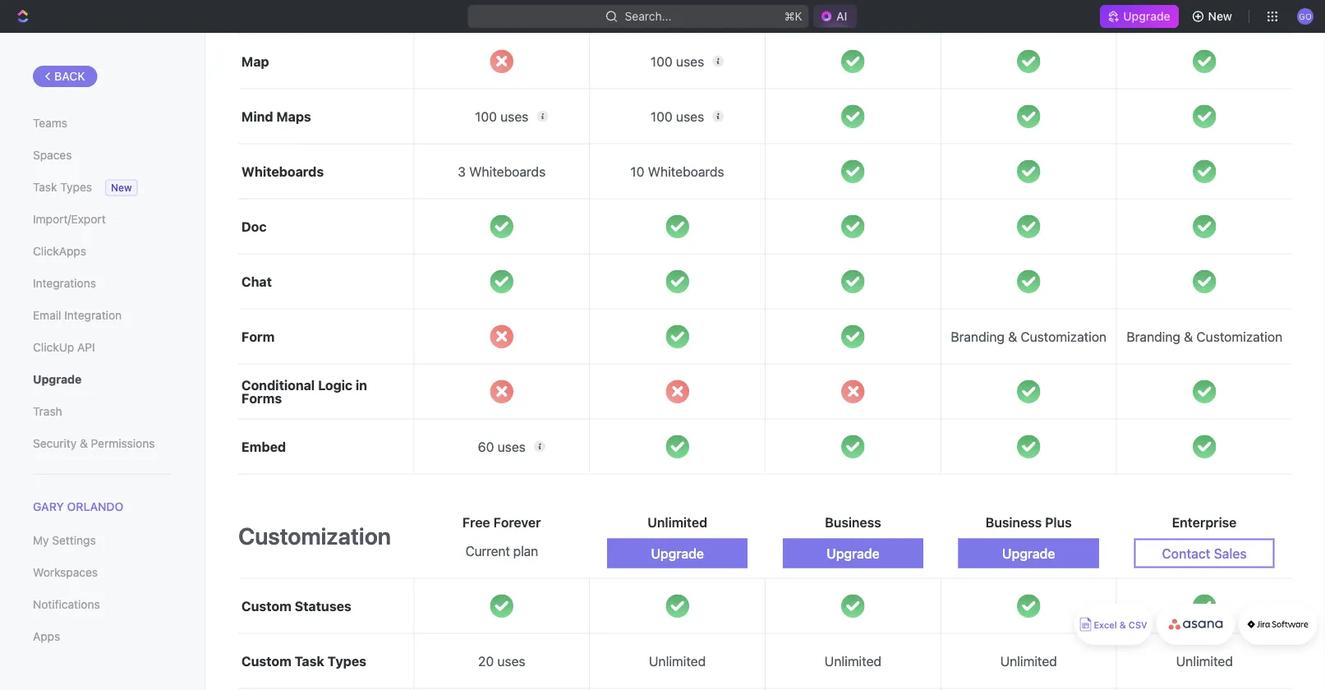 Task type: locate. For each thing, give the bounding box(es) containing it.
current plan
[[466, 543, 538, 559]]

go
[[1300, 11, 1313, 21]]

notifications link
[[33, 591, 172, 619]]

1 vertical spatial task
[[295, 654, 325, 669]]

customization
[[1021, 329, 1107, 345], [1197, 329, 1283, 345], [238, 522, 391, 550]]

new button
[[1186, 3, 1243, 30]]

2 business from the left
[[986, 515, 1043, 530]]

upgrade link left new button
[[1101, 5, 1179, 28]]

forms
[[242, 391, 282, 406]]

security
[[33, 437, 77, 450]]

1 horizontal spatial branding
[[1127, 329, 1181, 345]]

go button
[[1293, 3, 1319, 30]]

0 horizontal spatial branding & customization
[[951, 329, 1107, 345]]

back link
[[33, 66, 98, 87]]

excel & csv link
[[1075, 604, 1153, 645]]

my settings link
[[33, 527, 172, 555]]

conditional logic in forms
[[242, 377, 367, 406]]

1 horizontal spatial upgrade link
[[1101, 5, 1179, 28]]

3 whiteboards from the left
[[648, 164, 725, 179]]

unlimited
[[648, 515, 708, 530], [649, 654, 706, 669], [825, 654, 882, 669], [1001, 654, 1058, 669], [1177, 654, 1234, 669]]

100 up 10 whiteboards
[[651, 109, 673, 124]]

close image for form
[[490, 325, 514, 348]]

ai button
[[814, 5, 858, 28]]

1 horizontal spatial business
[[986, 515, 1043, 530]]

whiteboards down 'mind maps'
[[242, 164, 324, 179]]

upgrade
[[1124, 9, 1171, 23], [33, 373, 82, 386], [651, 546, 704, 562], [827, 546, 880, 562], [1003, 546, 1056, 562]]

0 horizontal spatial customization
[[238, 522, 391, 550]]

1 horizontal spatial types
[[328, 654, 367, 669]]

2 horizontal spatial upgrade button
[[959, 539, 1100, 569]]

logic
[[318, 377, 353, 393]]

1 vertical spatial close image
[[490, 380, 514, 404]]

embed
[[242, 439, 286, 455]]

email integration link
[[33, 302, 172, 330]]

0 horizontal spatial branding
[[951, 329, 1005, 345]]

100
[[651, 54, 673, 69], [475, 109, 497, 124], [651, 109, 673, 124]]

upgrade button for unlimited
[[608, 539, 748, 569]]

0 horizontal spatial close image
[[490, 50, 514, 73]]

0 vertical spatial upgrade link
[[1101, 5, 1179, 28]]

3 upgrade button from the left
[[959, 539, 1100, 569]]

security & permissions link
[[33, 430, 172, 458]]

clickup api
[[33, 341, 95, 354]]

plan
[[514, 543, 538, 559]]

task types
[[33, 180, 92, 194]]

whiteboards
[[242, 164, 324, 179], [470, 164, 546, 179], [648, 164, 725, 179]]

spaces link
[[33, 141, 172, 169]]

0 horizontal spatial whiteboards
[[242, 164, 324, 179]]

1 horizontal spatial branding & customization
[[1127, 329, 1283, 345]]

1 branding from the left
[[951, 329, 1005, 345]]

types down statuses
[[328, 654, 367, 669]]

100 uses up 10 whiteboards
[[651, 109, 705, 124]]

1 vertical spatial upgrade link
[[33, 366, 172, 394]]

0 vertical spatial types
[[60, 180, 92, 194]]

2 upgrade button from the left
[[783, 539, 924, 569]]

100 uses down search...
[[651, 54, 705, 69]]

0 vertical spatial close image
[[490, 325, 514, 348]]

0 vertical spatial custom
[[242, 598, 292, 614]]

0 horizontal spatial upgrade button
[[608, 539, 748, 569]]

plus
[[1046, 515, 1073, 530]]

contact sales button
[[1135, 539, 1276, 569]]

apps
[[33, 630, 60, 644]]

task
[[33, 180, 57, 194], [295, 654, 325, 669]]

apps link
[[33, 623, 172, 651]]

2 branding & customization from the left
[[1127, 329, 1283, 345]]

whiteboards right 3
[[470, 164, 546, 179]]

3
[[458, 164, 466, 179]]

0 vertical spatial new
[[1209, 9, 1233, 23]]

new inside button
[[1209, 9, 1233, 23]]

new
[[1209, 9, 1233, 23], [111, 182, 132, 194]]

whiteboards right 10 at the top of the page
[[648, 164, 725, 179]]

close image for conditional logic in forms
[[490, 380, 514, 404]]

uses
[[677, 54, 705, 69], [501, 109, 529, 124], [677, 109, 705, 124], [498, 439, 526, 455], [498, 654, 526, 669]]

close image
[[490, 50, 514, 73], [666, 380, 690, 404], [842, 380, 865, 404]]

100 for map
[[651, 54, 673, 69]]

upgrade button
[[608, 539, 748, 569], [783, 539, 924, 569], [959, 539, 1100, 569]]

60 uses
[[478, 439, 526, 455]]

import/export link
[[33, 206, 172, 233]]

custom for custom statuses
[[242, 598, 292, 614]]

upgrade link down clickup api link
[[33, 366, 172, 394]]

custom left statuses
[[242, 598, 292, 614]]

upgrade for business
[[827, 546, 880, 562]]

gary
[[33, 500, 64, 514]]

1 upgrade button from the left
[[608, 539, 748, 569]]

2 custom from the top
[[242, 654, 292, 669]]

notifications
[[33, 598, 100, 612]]

0 vertical spatial task
[[33, 180, 57, 194]]

upgrade link
[[1101, 5, 1179, 28], [33, 366, 172, 394]]

check image
[[842, 50, 865, 73], [1018, 50, 1041, 73], [1194, 50, 1217, 73], [490, 215, 514, 238], [1194, 215, 1217, 238], [490, 270, 514, 293], [666, 270, 690, 293], [1194, 270, 1217, 293], [842, 325, 865, 348], [1194, 380, 1217, 404], [666, 435, 690, 459], [1018, 435, 1041, 459], [1194, 435, 1217, 459], [842, 595, 865, 618]]

close image
[[490, 325, 514, 348], [490, 380, 514, 404]]

1 horizontal spatial upgrade button
[[783, 539, 924, 569]]

&
[[1009, 329, 1018, 345], [1185, 329, 1194, 345], [80, 437, 88, 450], [1120, 620, 1127, 631]]

email
[[33, 309, 61, 322]]

types
[[60, 180, 92, 194], [328, 654, 367, 669]]

1 horizontal spatial whiteboards
[[470, 164, 546, 179]]

integration
[[64, 309, 122, 322]]

business for business plus
[[986, 515, 1043, 530]]

integrations link
[[33, 270, 172, 298]]

1 horizontal spatial close image
[[666, 380, 690, 404]]

business
[[825, 515, 882, 530], [986, 515, 1043, 530]]

2 horizontal spatial close image
[[842, 380, 865, 404]]

clickup api link
[[33, 334, 172, 362]]

custom statuses
[[242, 598, 352, 614]]

100 uses
[[651, 54, 705, 69], [475, 109, 529, 124], [651, 109, 705, 124]]

upgrade for unlimited
[[651, 546, 704, 562]]

task down spaces
[[33, 180, 57, 194]]

api
[[77, 341, 95, 354]]

10 whiteboards
[[631, 164, 725, 179]]

upgrade button for business
[[783, 539, 924, 569]]

clickup
[[33, 341, 74, 354]]

1 business from the left
[[825, 515, 882, 530]]

1 vertical spatial new
[[111, 182, 132, 194]]

1 vertical spatial custom
[[242, 654, 292, 669]]

1 custom from the top
[[242, 598, 292, 614]]

0 horizontal spatial business
[[825, 515, 882, 530]]

maps
[[277, 109, 311, 124]]

branding
[[951, 329, 1005, 345], [1127, 329, 1181, 345]]

1 close image from the top
[[490, 325, 514, 348]]

100 down search...
[[651, 54, 673, 69]]

custom down custom statuses
[[242, 654, 292, 669]]

100 for mind maps
[[651, 109, 673, 124]]

branding & customization
[[951, 329, 1107, 345], [1127, 329, 1283, 345]]

types up import/export
[[60, 180, 92, 194]]

trash
[[33, 405, 62, 418]]

2 horizontal spatial whiteboards
[[648, 164, 725, 179]]

20 uses
[[478, 654, 526, 669]]

custom
[[242, 598, 292, 614], [242, 654, 292, 669]]

2 whiteboards from the left
[[470, 164, 546, 179]]

2 close image from the top
[[490, 380, 514, 404]]

check image
[[842, 105, 865, 128], [1018, 105, 1041, 128], [1194, 105, 1217, 128], [842, 160, 865, 183], [1018, 160, 1041, 183], [1194, 160, 1217, 183], [666, 215, 690, 238], [842, 215, 865, 238], [1018, 215, 1041, 238], [842, 270, 865, 293], [1018, 270, 1041, 293], [666, 325, 690, 348], [1018, 380, 1041, 404], [842, 435, 865, 459], [490, 595, 514, 618], [666, 595, 690, 618], [1018, 595, 1041, 618], [1194, 595, 1217, 618]]

1 horizontal spatial new
[[1209, 9, 1233, 23]]

100 uses up '3 whiteboards'
[[475, 109, 529, 124]]

0 horizontal spatial task
[[33, 180, 57, 194]]

task down custom statuses
[[295, 654, 325, 669]]



Task type: vqa. For each thing, say whether or not it's contained in the screenshot.
Custom Task Types Custom
yes



Task type: describe. For each thing, give the bounding box(es) containing it.
chat
[[242, 274, 272, 289]]

orlando
[[67, 500, 124, 514]]

0 horizontal spatial new
[[111, 182, 132, 194]]

⌘k
[[785, 9, 803, 23]]

email integration
[[33, 309, 122, 322]]

whiteboards for 10 whiteboards
[[648, 164, 725, 179]]

excel & csv
[[1094, 620, 1148, 631]]

conditional
[[242, 377, 315, 393]]

3 whiteboards
[[458, 164, 546, 179]]

free
[[463, 515, 491, 530]]

1 branding & customization from the left
[[951, 329, 1107, 345]]

clickapps
[[33, 245, 86, 258]]

20
[[478, 654, 494, 669]]

integrations
[[33, 277, 96, 290]]

current
[[466, 543, 510, 559]]

2 branding from the left
[[1127, 329, 1181, 345]]

contact sales
[[1163, 546, 1248, 562]]

1 horizontal spatial customization
[[1021, 329, 1107, 345]]

100 uses for map
[[651, 54, 705, 69]]

teams link
[[33, 109, 172, 137]]

clickapps link
[[33, 238, 172, 266]]

whiteboards for 3 whiteboards
[[470, 164, 546, 179]]

business for business
[[825, 515, 882, 530]]

enterprise
[[1173, 515, 1238, 530]]

custom for custom task types
[[242, 654, 292, 669]]

1 whiteboards from the left
[[242, 164, 324, 179]]

mind maps
[[242, 109, 311, 124]]

settings
[[52, 534, 96, 548]]

100 up '3 whiteboards'
[[475, 109, 497, 124]]

upgrade for business plus
[[1003, 546, 1056, 562]]

my settings
[[33, 534, 96, 548]]

trash link
[[33, 398, 172, 426]]

doc
[[242, 219, 267, 234]]

workspaces
[[33, 566, 98, 580]]

contact
[[1163, 546, 1211, 562]]

custom task types
[[242, 654, 367, 669]]

100 uses for mind maps
[[651, 109, 705, 124]]

ai
[[837, 9, 848, 23]]

workspaces link
[[33, 559, 172, 587]]

1 vertical spatial types
[[328, 654, 367, 669]]

1 horizontal spatial task
[[295, 654, 325, 669]]

gary orlando
[[33, 500, 124, 514]]

teams
[[33, 116, 67, 130]]

search...
[[625, 9, 672, 23]]

mind
[[242, 109, 273, 124]]

60
[[478, 439, 494, 455]]

0 horizontal spatial types
[[60, 180, 92, 194]]

free forever
[[463, 515, 541, 530]]

statuses
[[295, 598, 352, 614]]

form
[[242, 329, 275, 344]]

my
[[33, 534, 49, 548]]

permissions
[[91, 437, 155, 450]]

business plus
[[986, 515, 1073, 530]]

10
[[631, 164, 645, 179]]

upgrade button for business plus
[[959, 539, 1100, 569]]

map
[[242, 53, 269, 69]]

back
[[54, 69, 85, 83]]

security & permissions
[[33, 437, 155, 450]]

forever
[[494, 515, 541, 530]]

import/export
[[33, 213, 106, 226]]

2 horizontal spatial customization
[[1197, 329, 1283, 345]]

in
[[356, 377, 367, 393]]

csv
[[1129, 620, 1148, 631]]

excel
[[1094, 620, 1118, 631]]

spaces
[[33, 148, 72, 162]]

0 horizontal spatial upgrade link
[[33, 366, 172, 394]]

sales
[[1215, 546, 1248, 562]]



